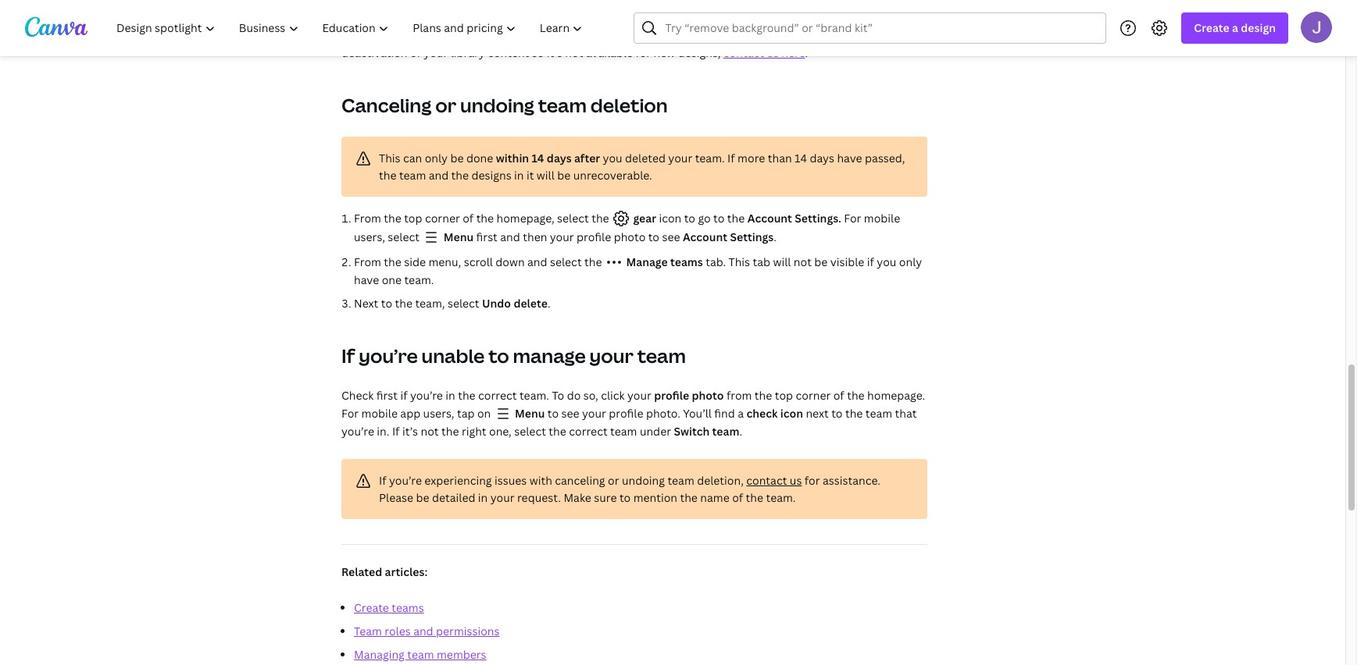 Task type: describe. For each thing, give the bounding box(es) containing it.
photo.
[[646, 406, 681, 421]]

and down then
[[528, 255, 548, 270]]

team. inside tab. this tab will not be visible if you only have one team.
[[404, 273, 434, 288]]

on
[[477, 406, 491, 421]]

app
[[400, 406, 421, 421]]

1 vertical spatial library
[[451, 45, 485, 60]]

your inside for assistance. please be detailed in your request. make sure to mention the name of the team.
[[491, 491, 515, 506]]

managing
[[354, 648, 405, 663]]

and right details
[[867, 28, 887, 43]]

passed,
[[865, 151, 906, 166]]

2 vertical spatial us
[[790, 474, 802, 488]]

this can only be done within 14 days after
[[379, 151, 600, 166]]

to down check first if you're in the correct team. to do so, click your profile photo
[[548, 406, 559, 421]]

0 horizontal spatial a
[[738, 406, 744, 421]]

1 vertical spatial for
[[636, 45, 651, 60]]

have inside 'you deleted your team. if more than 14 days have passed, the team and the designs in it will be unrecoverable.'
[[837, 151, 863, 166]]

request.
[[517, 491, 561, 506]]

team. inside 'you deleted your team. if more than 14 days have passed, the team and the designs in it will be unrecoverable.'
[[695, 151, 725, 166]]

for mobile users, select
[[354, 211, 901, 245]]

to inside for assistance. please be detailed in your request. make sure to mention the name of the team.
[[620, 491, 631, 506]]

deactivation
[[342, 45, 408, 60]]

team up from the top corner of the homepage. for mobile app users, tap on
[[638, 343, 686, 369]]

to left prevent
[[588, 11, 599, 26]]

14 inside 'you deleted your team. if more than 14 days have passed, the team and the designs in it will be unrecoverable.'
[[795, 151, 807, 166]]

0 vertical spatial profile
[[577, 230, 611, 245]]

here
[[782, 45, 805, 60]]

select left undo
[[448, 296, 480, 311]]

managing team members
[[354, 648, 487, 663]]

breaking,
[[342, 28, 389, 43]]

please
[[379, 491, 414, 506]]

1 vertical spatial to
[[552, 388, 565, 403]]

request
[[663, 28, 704, 43]]

articles:
[[385, 565, 428, 580]]

team down find
[[712, 424, 740, 439]]

contact us here link
[[724, 45, 805, 60]]

do
[[567, 388, 581, 403]]

tab. this tab will not be visible if you only have one team.
[[354, 255, 922, 288]]

then
[[523, 230, 547, 245]]

team down team roles and permissions
[[407, 648, 434, 663]]

1 horizontal spatial content
[[818, 11, 860, 26]]

create for create a design
[[1195, 20, 1230, 35]]

if inside tab. this tab will not be visible if you only have one team.
[[867, 255, 875, 270]]

0 vertical spatial library
[[781, 11, 815, 26]]

managing team members link
[[354, 648, 487, 663]]

to right the go
[[714, 211, 725, 226]]

than
[[768, 151, 792, 166]]

within
[[496, 151, 529, 166]]

with
[[530, 474, 552, 488]]

to right unable
[[489, 343, 509, 369]]

continue
[[488, 28, 535, 43]]

assistance.
[[823, 474, 881, 488]]

your up the menu to see your profile photo. you'll find a check icon
[[628, 388, 652, 403]]

from for from the top corner of the homepage, select the
[[354, 211, 381, 226]]

check
[[342, 388, 374, 403]]

1 days from the left
[[547, 151, 572, 166]]

so,
[[584, 388, 599, 403]]

one
[[382, 273, 402, 288]]

for inside for assistance. please be detailed in your request. make sure to mention the name of the team.
[[805, 474, 820, 488]]

create teams
[[354, 601, 424, 616]]

. down public on the right top of page
[[805, 45, 808, 60]]

settings
[[730, 230, 774, 245]]

be inside 'you deleted your team. if more than 14 days have passed, the team and the designs in it will be unrecoverable.'
[[557, 168, 571, 183]]

team up mention
[[668, 474, 695, 488]]

roles
[[385, 624, 411, 639]]

0 horizontal spatial icon
[[659, 211, 682, 226]]

your down "so,"
[[582, 406, 606, 421]]

undo
[[482, 296, 511, 311]]

it's inside next to the team that you're in. if it's not the right one, select the correct team under
[[402, 424, 418, 439]]

1 vertical spatial profile
[[654, 388, 689, 403]]

be inside for assistance. please be detailed in your request. make sure to mention the name of the team.
[[416, 491, 429, 506]]

you'll
[[683, 406, 712, 421]]

correct inside next to the team that you're in. if it's not the right one, select the correct team under
[[569, 424, 608, 439]]

menu to see your profile photo. you'll find a check icon
[[512, 406, 803, 421]]

you're up please
[[389, 474, 422, 488]]

to inside next to the team that you're in. if it's not the right one, select the correct team under
[[832, 406, 843, 421]]

you're up the check
[[359, 343, 418, 369]]

to left the go
[[684, 211, 696, 226]]

0 vertical spatial undoing
[[460, 92, 535, 118]]

your inside 'you deleted your team. if more than 14 days have passed, the team and the designs in it will be unrecoverable.'
[[669, 151, 693, 166]]

to left allow
[[415, 28, 426, 43]]

prevent
[[602, 11, 643, 26]]

create teams link
[[354, 601, 424, 616]]

your up contact us here .
[[767, 28, 791, 43]]

of inside for assistance. please be detailed in your request. make sure to mention the name of the team.
[[732, 491, 743, 506]]

your right then
[[550, 230, 574, 245]]

0 vertical spatial only
[[425, 151, 448, 166]]

create a design
[[1195, 20, 1276, 35]]

0 vertical spatial contact
[[724, 45, 764, 60]]

from the top corner of the homepage. for mobile app users, tap on
[[342, 388, 925, 421]]

jacob simon image
[[1301, 11, 1333, 43]]

check first if you're in the correct team. to do so, click your profile photo
[[342, 388, 724, 403]]

not inside tab. this tab will not be visible if you only have one team.
[[794, 255, 812, 270]]

days inside 'you deleted your team. if more than 14 days have passed, the team and the designs in it will be unrecoverable.'
[[810, 151, 835, 166]]

create a design button
[[1182, 13, 1289, 44]]

so
[[532, 45, 544, 60]]

select up menu first and then your profile photo to see account settings .
[[557, 211, 589, 226]]

you inside tab. this tab will not be visible if you only have one team.
[[877, 255, 897, 270]]

1 vertical spatial or
[[608, 474, 619, 488]]

details
[[829, 28, 865, 43]]

go
[[698, 211, 711, 226]]

team,
[[415, 296, 445, 311]]

one,
[[489, 424, 512, 439]]

2 horizontal spatial for
[[890, 28, 905, 43]]

a inside dropdown button
[[1233, 20, 1239, 35]]

the inside to prevent canva designs using your library content from breaking, and to allow us to continue paying you royalties. to request deletion of your public details and for the deactivation of your library content so it's not available for new designs,
[[908, 28, 926, 43]]

1 vertical spatial icon
[[781, 406, 803, 421]]

delete
[[514, 296, 548, 311]]

1 vertical spatial in
[[446, 388, 455, 403]]

menu,
[[429, 255, 461, 270]]

switch team .
[[674, 424, 743, 439]]

1 vertical spatial contact
[[747, 474, 787, 488]]

team down homepage.
[[866, 406, 893, 421]]

0 horizontal spatial or
[[436, 92, 457, 118]]

if inside 'you deleted your team. if more than 14 days have passed, the team and the designs in it will be unrecoverable.'
[[728, 151, 735, 166]]

make
[[564, 491, 592, 506]]

1 vertical spatial deletion
[[591, 92, 668, 118]]

new
[[654, 45, 676, 60]]

1 vertical spatial photo
[[692, 388, 724, 403]]

right
[[462, 424, 487, 439]]

you deleted your team. if more than 14 days have passed, the team and the designs in it will be unrecoverable.
[[379, 151, 906, 183]]

check
[[747, 406, 778, 421]]

next to the team that you're in. if it's not the right one, select the correct team under
[[342, 406, 917, 439]]

down
[[496, 255, 525, 270]]

if up the check
[[342, 343, 355, 369]]

for inside from the top corner of the homepage. for mobile app users, tap on
[[342, 406, 359, 421]]

to down gear
[[648, 230, 660, 245]]

not inside to prevent canva designs using your library content from breaking, and to allow us to continue paying you royalties. to request deletion of your public details and for the deactivation of your library content so it's not available for new designs,
[[565, 45, 583, 60]]

1 vertical spatial us
[[767, 45, 779, 60]]

to left continue
[[474, 28, 485, 43]]

manage
[[513, 343, 586, 369]]

in.
[[377, 424, 390, 439]]

and up deactivation
[[392, 28, 412, 43]]

canceling
[[342, 92, 432, 118]]

mention
[[634, 491, 678, 506]]

permissions
[[436, 624, 500, 639]]

designs inside 'you deleted your team. if more than 14 days have passed, the team and the designs in it will be unrecoverable.'
[[472, 168, 512, 183]]

menu for first
[[444, 230, 474, 245]]

available
[[586, 45, 633, 60]]

members
[[437, 648, 487, 663]]

gear icon to go to the account settings.
[[631, 211, 844, 226]]

teams for manage teams
[[671, 255, 703, 270]]

team
[[354, 624, 382, 639]]

manage teams
[[626, 255, 703, 270]]

homepage.
[[868, 388, 925, 403]]

team inside 'you deleted your team. if more than 14 days have passed, the team and the designs in it will be unrecoverable.'
[[399, 168, 426, 183]]

of up scroll
[[463, 211, 474, 226]]

of up contact us here link
[[753, 28, 764, 43]]

and inside 'you deleted your team. if more than 14 days have passed, the team and the designs in it will be unrecoverable.'
[[429, 168, 449, 183]]

users, inside from the top corner of the homepage. for mobile app users, tap on
[[423, 406, 454, 421]]

design
[[1241, 20, 1276, 35]]

homepage,
[[497, 211, 555, 226]]

mobile inside the for mobile users, select
[[864, 211, 901, 226]]

it
[[527, 168, 534, 183]]

of right deactivation
[[410, 45, 421, 60]]

can
[[403, 151, 422, 166]]

first for check
[[377, 388, 398, 403]]

2 vertical spatial profile
[[609, 406, 644, 421]]

if up please
[[379, 474, 387, 488]]



Task type: vqa. For each thing, say whether or not it's contained in the screenshot.
left our
no



Task type: locate. For each thing, give the bounding box(es) containing it.
you're inside next to the team that you're in. if it's not the right one, select the correct team under
[[342, 424, 374, 439]]

next to the team, select undo delete .
[[354, 296, 551, 311]]

0 horizontal spatial for
[[342, 406, 359, 421]]

select right one, in the bottom left of the page
[[514, 424, 546, 439]]

1 horizontal spatial menu
[[515, 406, 545, 421]]

detailed
[[432, 491, 476, 506]]

and down homepage,
[[500, 230, 520, 245]]

0 horizontal spatial from
[[727, 388, 752, 403]]

will right tab
[[773, 255, 791, 270]]

1 horizontal spatial us
[[767, 45, 779, 60]]

1 vertical spatial create
[[354, 601, 389, 616]]

from inside to prevent canva designs using your library content from breaking, and to allow us to continue paying you royalties. to request deletion of your public details and for the deactivation of your library content so it's not available for new designs,
[[862, 11, 888, 26]]

1 horizontal spatial for
[[844, 211, 862, 226]]

1 from from the top
[[354, 211, 381, 226]]

a left the design
[[1233, 20, 1239, 35]]

profile up the photo.
[[654, 388, 689, 403]]

it's
[[547, 45, 563, 60], [402, 424, 418, 439]]

your down issues
[[491, 491, 515, 506]]

team up breaking,
[[368, 11, 395, 26]]

first right the check
[[377, 388, 398, 403]]

in inside 'you deleted your team. if more than 14 days have passed, the team and the designs in it will be unrecoverable.'
[[514, 168, 524, 183]]

corner for homepage,
[[425, 211, 460, 226]]

1 vertical spatial account
[[683, 230, 728, 245]]

2 vertical spatial in
[[478, 491, 488, 506]]

and up managing team members
[[414, 624, 433, 639]]

us right allow
[[459, 28, 471, 43]]

0 horizontal spatial in
[[446, 388, 455, 403]]

select inside next to the team that you're in. if it's not the right one, select the correct team under
[[514, 424, 546, 439]]

0 horizontal spatial teams
[[392, 601, 424, 616]]

0 horizontal spatial for
[[636, 45, 651, 60]]

0 vertical spatial users,
[[354, 230, 385, 245]]

undoing up this can only be done within 14 days after
[[460, 92, 535, 118]]

users, inside the for mobile users, select
[[354, 230, 385, 245]]

corner up the menu,
[[425, 211, 460, 226]]

unrecoverable.
[[573, 168, 652, 183]]

1 vertical spatial if
[[401, 388, 408, 403]]

users, up one
[[354, 230, 385, 245]]

2 vertical spatial not
[[421, 424, 439, 439]]

of
[[753, 28, 764, 43], [410, 45, 421, 60], [463, 211, 474, 226], [834, 388, 845, 403], [732, 491, 743, 506]]

0 vertical spatial this
[[379, 151, 401, 166]]

0 vertical spatial not
[[565, 45, 583, 60]]

a right find
[[738, 406, 744, 421]]

be left visible
[[815, 255, 828, 270]]

0 vertical spatial correct
[[478, 388, 517, 403]]

you inside 'you deleted your team. if more than 14 days have passed, the team and the designs in it will be unrecoverable.'
[[603, 151, 623, 166]]

days left after
[[547, 151, 572, 166]]

first
[[476, 230, 498, 245], [377, 388, 398, 403]]

first for menu
[[476, 230, 498, 245]]

top
[[404, 211, 422, 226], [775, 388, 793, 403]]

be left the done
[[451, 151, 464, 166]]

content down continue
[[488, 45, 529, 60]]

2 from from the top
[[354, 255, 381, 270]]

icon left next
[[781, 406, 803, 421]]

mobile inside from the top corner of the homepage. for mobile app users, tap on
[[361, 406, 398, 421]]

1 vertical spatial menu
[[515, 406, 545, 421]]

top for from
[[404, 211, 422, 226]]

select inside the for mobile users, select
[[388, 230, 420, 245]]

correct
[[478, 388, 517, 403], [569, 424, 608, 439]]

team down from the top corner of the homepage. for mobile app users, tap on
[[610, 424, 637, 439]]

icon
[[659, 211, 682, 226], [781, 406, 803, 421]]

2 horizontal spatial you
[[877, 255, 897, 270]]

designs,
[[678, 45, 721, 60]]

icon right gear
[[659, 211, 682, 226]]

from
[[862, 11, 888, 26], [727, 388, 752, 403]]

us inside to prevent canva designs using your library content from breaking, and to allow us to continue paying you royalties. to request deletion of your public details and for the deactivation of your library content so it's not available for new designs,
[[459, 28, 471, 43]]

0 horizontal spatial users,
[[354, 230, 385, 245]]

you inside to prevent canva designs using your library content from breaking, and to allow us to continue paying you royalties. to request deletion of your public details and for the deactivation of your library content so it's not available for new designs,
[[575, 28, 594, 43]]

deletion up deleted
[[591, 92, 668, 118]]

it's inside to prevent canva designs using your library content from breaking, and to allow us to continue paying you royalties. to request deletion of your public details and for the deactivation of your library content so it's not available for new designs,
[[547, 45, 563, 60]]

canva
[[646, 11, 678, 26]]

1 vertical spatial undoing
[[622, 474, 665, 488]]

1 vertical spatial content
[[488, 45, 529, 60]]

team. left do
[[520, 388, 549, 403]]

only inside tab. this tab will not be visible if you only have one team.
[[899, 255, 922, 270]]

this inside tab. this tab will not be visible if you only have one team.
[[729, 255, 750, 270]]

to prevent canva designs using your library content from breaking, and to allow us to continue paying you royalties. to request deletion of your public details and for the deactivation of your library content so it's not available for new designs,
[[342, 11, 926, 60]]

if up app
[[401, 388, 408, 403]]

your up click
[[590, 343, 634, 369]]

0 horizontal spatial undoing
[[460, 92, 535, 118]]

to
[[588, 11, 599, 26], [415, 28, 426, 43], [474, 28, 485, 43], [684, 211, 696, 226], [714, 211, 725, 226], [648, 230, 660, 245], [381, 296, 392, 311], [489, 343, 509, 369], [548, 406, 559, 421], [832, 406, 843, 421], [620, 491, 631, 506]]

teams for create teams
[[392, 601, 424, 616]]

or up "sure"
[[608, 474, 619, 488]]

1 horizontal spatial this
[[729, 255, 750, 270]]

0 horizontal spatial correct
[[478, 388, 517, 403]]

0 horizontal spatial photo
[[614, 230, 646, 245]]

not inside next to the team that you're in. if it's not the right one, select the correct team under
[[421, 424, 439, 439]]

1 14 from the left
[[532, 151, 544, 166]]

for inside the for mobile users, select
[[844, 211, 862, 226]]

royalties.
[[597, 28, 646, 43]]

top level navigation element
[[106, 13, 597, 44]]

from the top corner of the homepage, select the
[[354, 211, 612, 226]]

a
[[1233, 20, 1239, 35], [738, 406, 744, 421]]

top for from
[[775, 388, 793, 403]]

0 horizontal spatial first
[[377, 388, 398, 403]]

0 vertical spatial menu
[[444, 230, 474, 245]]

deletion down the using
[[707, 28, 750, 43]]

this left tab
[[729, 255, 750, 270]]

unable
[[422, 343, 485, 369]]

0 vertical spatial from
[[862, 11, 888, 26]]

designs inside to prevent canva designs using your library content from breaking, and to allow us to continue paying you royalties. to request deletion of your public details and for the deactivation of your library content so it's not available for new designs,
[[681, 11, 721, 26]]

1 vertical spatial you
[[603, 151, 623, 166]]

1 horizontal spatial account
[[748, 211, 792, 226]]

team. left more
[[695, 151, 725, 166]]

see up manage teams
[[662, 230, 680, 245]]

next
[[354, 296, 379, 311]]

if inside next to the team that you're in. if it's not the right one, select the correct team under
[[392, 424, 400, 439]]

click
[[601, 388, 625, 403]]

allow
[[429, 28, 456, 43]]

1 vertical spatial corner
[[796, 388, 831, 403]]

photo up you'll
[[692, 388, 724, 403]]

0 horizontal spatial content
[[488, 45, 529, 60]]

1 vertical spatial will
[[773, 255, 791, 270]]

0 vertical spatial or
[[436, 92, 457, 118]]

deletion
[[707, 28, 750, 43], [591, 92, 668, 118]]

of right name
[[732, 491, 743, 506]]

your
[[342, 11, 366, 26]]

1 vertical spatial top
[[775, 388, 793, 403]]

0 vertical spatial photo
[[614, 230, 646, 245]]

0 horizontal spatial library
[[451, 45, 485, 60]]

1 horizontal spatial days
[[810, 151, 835, 166]]

. up manage
[[548, 296, 551, 311]]

0 horizontal spatial have
[[354, 273, 379, 288]]

0 vertical spatial in
[[514, 168, 524, 183]]

undoing up mention
[[622, 474, 665, 488]]

switch
[[674, 424, 710, 439]]

1 horizontal spatial from
[[862, 11, 888, 26]]

0 vertical spatial for
[[890, 28, 905, 43]]

if you're experiencing issues with canceling or undoing team deletion, contact us
[[379, 474, 802, 488]]

1 horizontal spatial have
[[837, 151, 863, 166]]

create
[[1195, 20, 1230, 35], [354, 601, 389, 616]]

for right details
[[890, 28, 905, 43]]

. right switch
[[740, 424, 743, 439]]

will inside tab. this tab will not be visible if you only have one team.
[[773, 255, 791, 270]]

designs up 'request'
[[681, 11, 721, 26]]

top up side
[[404, 211, 422, 226]]

team. inside for assistance. please be detailed in your request. make sure to mention the name of the team.
[[766, 491, 796, 506]]

1 horizontal spatial mobile
[[864, 211, 901, 226]]

you're up app
[[410, 388, 443, 403]]

designs down this can only be done within 14 days after
[[472, 168, 512, 183]]

select down menu first and then your profile photo to see account settings .
[[550, 255, 582, 270]]

menu down check first if you're in the correct team. to do so, click your profile photo
[[515, 406, 545, 421]]

0 horizontal spatial to
[[552, 388, 565, 403]]

related
[[342, 565, 382, 580]]

of inside from the top corner of the homepage. for mobile app users, tap on
[[834, 388, 845, 403]]

content up details
[[818, 11, 860, 26]]

team. down contact us link
[[766, 491, 796, 506]]

to inside to prevent canva designs using your library content from breaking, and to allow us to continue paying you royalties. to request deletion of your public details and for the deactivation of your library content so it's not available for new designs,
[[648, 28, 661, 43]]

canceling
[[555, 474, 605, 488]]

for left new
[[636, 45, 651, 60]]

2 14 from the left
[[795, 151, 807, 166]]

1 vertical spatial have
[[354, 273, 379, 288]]

scroll
[[464, 255, 493, 270]]

if right visible
[[867, 255, 875, 270]]

select up side
[[388, 230, 420, 245]]

settings.
[[795, 211, 842, 226]]

1 vertical spatial designs
[[472, 168, 512, 183]]

in left it
[[514, 168, 524, 183]]

0 vertical spatial you
[[575, 28, 594, 43]]

public
[[793, 28, 826, 43]]

visible
[[831, 255, 865, 270]]

0 horizontal spatial account
[[683, 230, 728, 245]]

see down do
[[562, 406, 580, 421]]

for down the check
[[342, 406, 359, 421]]

tap
[[457, 406, 475, 421]]

contact
[[724, 45, 764, 60], [747, 474, 787, 488]]

this left can
[[379, 151, 401, 166]]

teams up roles
[[392, 601, 424, 616]]

after
[[574, 151, 600, 166]]

0 horizontal spatial mobile
[[361, 406, 398, 421]]

for assistance. please be detailed in your request. make sure to mention the name of the team.
[[379, 474, 881, 506]]

you right paying
[[575, 28, 594, 43]]

0 horizontal spatial will
[[537, 168, 555, 183]]

0 vertical spatial first
[[476, 230, 498, 245]]

photo down gear
[[614, 230, 646, 245]]

have
[[837, 151, 863, 166], [354, 273, 379, 288]]

in right detailed
[[478, 491, 488, 506]]

from inside from the top corner of the homepage. for mobile app users, tap on
[[727, 388, 752, 403]]

manage
[[626, 255, 668, 270]]

profile up tab. this tab will not be visible if you only have one team.
[[577, 230, 611, 245]]

contact right deletion,
[[747, 474, 787, 488]]

1 horizontal spatial top
[[775, 388, 793, 403]]

0 vertical spatial content
[[818, 11, 860, 26]]

Try "remove background" or "brand kit" search field
[[665, 13, 1097, 43]]

for
[[890, 28, 905, 43], [636, 45, 651, 60], [805, 474, 820, 488]]

0 vertical spatial for
[[844, 211, 862, 226]]

in down unable
[[446, 388, 455, 403]]

1 horizontal spatial create
[[1195, 20, 1230, 35]]

1 horizontal spatial to
[[648, 28, 661, 43]]

create for create teams
[[354, 601, 389, 616]]

more
[[738, 151, 765, 166]]

1 horizontal spatial a
[[1233, 20, 1239, 35]]

name
[[701, 491, 730, 506]]

be right it
[[557, 168, 571, 183]]

corner up next
[[796, 388, 831, 403]]

be inside tab. this tab will not be visible if you only have one team.
[[815, 255, 828, 270]]

1 horizontal spatial if
[[867, 255, 875, 270]]

only
[[425, 151, 448, 166], [899, 255, 922, 270]]

0 horizontal spatial menu
[[444, 230, 474, 245]]

if right in.
[[392, 424, 400, 439]]

1 vertical spatial only
[[899, 255, 922, 270]]

under
[[640, 424, 671, 439]]

not left right
[[421, 424, 439, 439]]

library
[[781, 11, 815, 26], [451, 45, 485, 60]]

select
[[557, 211, 589, 226], [388, 230, 420, 245], [550, 255, 582, 270], [448, 296, 480, 311], [514, 424, 546, 439]]

create inside "create a design" dropdown button
[[1195, 20, 1230, 35]]

contact down the using
[[724, 45, 764, 60]]

menu for to
[[515, 406, 545, 421]]

deletion,
[[697, 474, 744, 488]]

0 vertical spatial from
[[354, 211, 381, 226]]

users, left tap
[[423, 406, 454, 421]]

undoing
[[460, 92, 535, 118], [622, 474, 665, 488]]

0 horizontal spatial only
[[425, 151, 448, 166]]

will inside 'you deleted your team. if more than 14 days have passed, the team and the designs in it will be unrecoverable.'
[[537, 168, 555, 183]]

to right next at the left of page
[[381, 296, 392, 311]]

1 horizontal spatial 14
[[795, 151, 807, 166]]

sure
[[594, 491, 617, 506]]

2 horizontal spatial us
[[790, 474, 802, 488]]

if
[[867, 255, 875, 270], [401, 388, 408, 403]]

deleted
[[625, 151, 666, 166]]

0 vertical spatial see
[[662, 230, 680, 245]]

find
[[715, 406, 735, 421]]

corner inside from the top corner of the homepage. for mobile app users, tap on
[[796, 388, 831, 403]]

1 vertical spatial see
[[562, 406, 580, 421]]

account up the settings
[[748, 211, 792, 226]]

menu
[[444, 230, 474, 245], [515, 406, 545, 421]]

to right "sure"
[[620, 491, 631, 506]]

0 vertical spatial designs
[[681, 11, 721, 26]]

top up check
[[775, 388, 793, 403]]

gear
[[633, 211, 657, 226]]

experiencing
[[425, 474, 492, 488]]

14 right than
[[795, 151, 807, 166]]

from up find
[[727, 388, 752, 403]]

not down paying
[[565, 45, 583, 60]]

library up public on the right top of page
[[781, 11, 815, 26]]

0 horizontal spatial this
[[379, 151, 401, 166]]

0 horizontal spatial designs
[[472, 168, 512, 183]]

have inside tab. this tab will not be visible if you only have one team.
[[354, 273, 379, 288]]

for right contact us link
[[805, 474, 820, 488]]

0 horizontal spatial deletion
[[591, 92, 668, 118]]

account
[[748, 211, 792, 226], [683, 230, 728, 245]]

0 vertical spatial corner
[[425, 211, 460, 226]]

you
[[575, 28, 594, 43], [603, 151, 623, 166], [877, 255, 897, 270]]

. down gear icon to go to the account settings. at top
[[774, 230, 777, 245]]

1 vertical spatial it's
[[402, 424, 418, 439]]

done
[[467, 151, 493, 166]]

your right the using
[[754, 11, 778, 26]]

0 horizontal spatial corner
[[425, 211, 460, 226]]

team. down side
[[404, 273, 434, 288]]

photo
[[614, 230, 646, 245], [692, 388, 724, 403]]

0 horizontal spatial top
[[404, 211, 422, 226]]

that
[[895, 406, 917, 421]]

0 horizontal spatial it's
[[402, 424, 418, 439]]

first down from the top corner of the homepage, select the
[[476, 230, 498, 245]]

this
[[379, 151, 401, 166], [729, 255, 750, 270]]

it's right so
[[547, 45, 563, 60]]

deletion inside to prevent canva designs using your library content from breaking, and to allow us to continue paying you royalties. to request deletion of your public details and for the deactivation of your library content so it's not available for new designs,
[[707, 28, 750, 43]]

related articles:
[[342, 565, 428, 580]]

1 horizontal spatial corner
[[796, 388, 831, 403]]

1 vertical spatial users,
[[423, 406, 454, 421]]

.
[[805, 45, 808, 60], [774, 230, 777, 245], [548, 296, 551, 311], [740, 424, 743, 439]]

you're
[[359, 343, 418, 369], [410, 388, 443, 403], [342, 424, 374, 439], [389, 474, 422, 488]]

in inside for assistance. please be detailed in your request. make sure to mention the name of the team.
[[478, 491, 488, 506]]

2 days from the left
[[810, 151, 835, 166]]

1 horizontal spatial or
[[608, 474, 619, 488]]

will
[[537, 168, 555, 183], [773, 255, 791, 270]]

canceling or undoing team deletion
[[342, 92, 668, 118]]

if
[[728, 151, 735, 166], [342, 343, 355, 369], [392, 424, 400, 439], [379, 474, 387, 488]]

0 horizontal spatial see
[[562, 406, 580, 421]]

have left passed,
[[837, 151, 863, 166]]

you up unrecoverable.
[[603, 151, 623, 166]]

your team
[[342, 11, 398, 26]]

1 horizontal spatial undoing
[[622, 474, 665, 488]]

top inside from the top corner of the homepage. for mobile app users, tap on
[[775, 388, 793, 403]]

to down canva
[[648, 28, 661, 43]]

team roles and permissions link
[[354, 624, 500, 639]]

from for from the side menu, scroll down and select the
[[354, 255, 381, 270]]

team down so
[[538, 92, 587, 118]]

1 horizontal spatial see
[[662, 230, 680, 245]]

us
[[459, 28, 471, 43], [767, 45, 779, 60], [790, 474, 802, 488]]

1 horizontal spatial icon
[[781, 406, 803, 421]]

mobile
[[864, 211, 901, 226], [361, 406, 398, 421]]

your down allow
[[424, 45, 448, 60]]

2 horizontal spatial in
[[514, 168, 524, 183]]

corner for homepage.
[[796, 388, 831, 403]]

only right can
[[425, 151, 448, 166]]

us left here
[[767, 45, 779, 60]]

2 vertical spatial for
[[805, 474, 820, 488]]

0 vertical spatial us
[[459, 28, 471, 43]]



